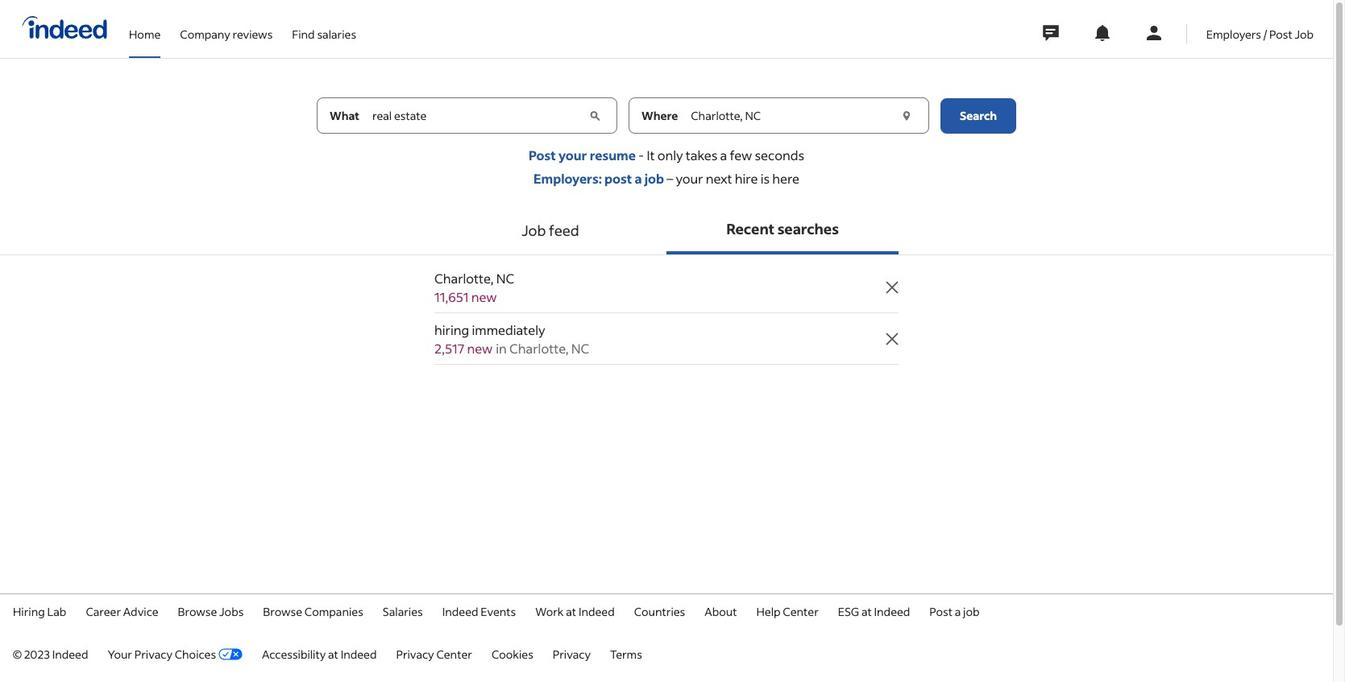 Task type: locate. For each thing, give the bounding box(es) containing it.
post
[[605, 170, 632, 187]]

1 horizontal spatial center
[[783, 605, 819, 620]]

0 horizontal spatial job
[[522, 221, 546, 240]]

choices
[[175, 647, 216, 663]]

your down takes
[[676, 170, 703, 187]]

hiring
[[13, 605, 45, 620]]

privacy for privacy link
[[553, 647, 591, 663]]

2 vertical spatial post
[[930, 605, 953, 620]]

at for accessibility
[[328, 647, 339, 663]]

employers / post job link
[[1207, 0, 1314, 55]]

a
[[720, 147, 727, 164], [635, 170, 642, 187], [955, 605, 961, 620]]

browse jobs link
[[178, 605, 244, 620]]

indeed for accessibility at indeed
[[341, 647, 377, 663]]

at right the accessibility
[[328, 647, 339, 663]]

0 vertical spatial nc
[[496, 270, 515, 287]]

job inside main content
[[645, 170, 664, 187]]

recent
[[727, 219, 775, 239]]

your
[[108, 647, 132, 663]]

0 vertical spatial job
[[645, 170, 664, 187]]

post inside main content
[[529, 147, 556, 164]]

1 horizontal spatial browse
[[263, 605, 302, 620]]

job feed button
[[435, 206, 667, 255]]

post your resume - it only takes a few seconds
[[529, 147, 805, 164]]

2 horizontal spatial privacy
[[553, 647, 591, 663]]

feed
[[549, 221, 580, 240]]

privacy down work at indeed link
[[553, 647, 591, 663]]

0 vertical spatial a
[[720, 147, 727, 164]]

1 horizontal spatial clear image
[[899, 108, 915, 124]]

browse companies link
[[263, 605, 363, 620]]

main content
[[0, 98, 1334, 410]]

esg
[[838, 605, 860, 620]]

nc inside charlotte, nc 11,651 new
[[496, 270, 515, 287]]

job right /
[[1295, 26, 1314, 42]]

privacy link
[[553, 647, 591, 663]]

post your resume link
[[529, 147, 636, 164]]

home
[[129, 26, 161, 42]]

1 browse from the left
[[178, 605, 217, 620]]

privacy right your
[[134, 647, 172, 663]]

charlotte, up 11,651
[[435, 270, 494, 287]]

indeed for esg at indeed
[[874, 605, 911, 620]]

0 horizontal spatial center
[[437, 647, 472, 663]]

browse for browse jobs
[[178, 605, 217, 620]]

None search field
[[317, 98, 1017, 147]]

center
[[783, 605, 819, 620], [437, 647, 472, 663]]

indeed down companies
[[341, 647, 377, 663]]

post up employers:
[[529, 147, 556, 164]]

0 horizontal spatial a
[[635, 170, 642, 187]]

post a job
[[930, 605, 980, 620]]

0 vertical spatial job
[[1295, 26, 1314, 42]]

post
[[1270, 26, 1293, 42], [529, 147, 556, 164], [930, 605, 953, 620]]

about link
[[705, 605, 737, 620]]

indeed right esg
[[874, 605, 911, 620]]

post for post your resume - it only takes a few seconds
[[529, 147, 556, 164]]

post for post a job
[[930, 605, 953, 620]]

Where field
[[688, 98, 897, 133]]

1 vertical spatial job
[[522, 221, 546, 240]]

1 vertical spatial post
[[529, 147, 556, 164]]

reviews
[[233, 26, 273, 42]]

only
[[658, 147, 683, 164]]

0 vertical spatial center
[[783, 605, 819, 620]]

0 horizontal spatial browse
[[178, 605, 217, 620]]

employers: post a job link
[[534, 170, 664, 187]]

browse
[[178, 605, 217, 620], [263, 605, 302, 620]]

0 horizontal spatial nc
[[496, 270, 515, 287]]

0 horizontal spatial at
[[328, 647, 339, 663]]

2 clear image from the left
[[899, 108, 915, 124]]

salaries
[[383, 605, 423, 620]]

at right esg
[[862, 605, 872, 620]]

1 vertical spatial your
[[676, 170, 703, 187]]

post right /
[[1270, 26, 1293, 42]]

countries
[[634, 605, 686, 620]]

0 vertical spatial new
[[471, 289, 497, 306]]

advice
[[123, 605, 159, 620]]

in
[[496, 340, 507, 357]]

at
[[566, 605, 577, 620], [862, 605, 872, 620], [328, 647, 339, 663]]

notifications unread count 0 image
[[1093, 23, 1112, 43]]

cookies link
[[492, 647, 534, 663]]

clear image
[[587, 108, 603, 124], [899, 108, 915, 124]]

indeed events
[[442, 605, 516, 620]]

-
[[639, 147, 644, 164]]

2 browse from the left
[[263, 605, 302, 620]]

accessibility at indeed
[[262, 647, 377, 663]]

searches
[[778, 219, 839, 239]]

indeed right 2023
[[52, 647, 88, 663]]

1 vertical spatial center
[[437, 647, 472, 663]]

tab list
[[0, 206, 1334, 256]]

1 horizontal spatial job
[[1295, 26, 1314, 42]]

0 horizontal spatial post
[[529, 147, 556, 164]]

lab
[[47, 605, 66, 620]]

job
[[645, 170, 664, 187], [964, 605, 980, 620]]

clear element up post your resume link
[[587, 108, 603, 124]]

center right help
[[783, 605, 819, 620]]

takes
[[686, 147, 718, 164]]

at for esg
[[862, 605, 872, 620]]

1 horizontal spatial privacy
[[396, 647, 434, 663]]

companies
[[305, 605, 363, 620]]

2 privacy from the left
[[396, 647, 434, 663]]

clear image for what
[[587, 108, 603, 124]]

at right work
[[566, 605, 577, 620]]

0 horizontal spatial charlotte,
[[435, 270, 494, 287]]

1 horizontal spatial nc
[[571, 340, 590, 357]]

career advice link
[[86, 605, 159, 620]]

0 vertical spatial your
[[559, 147, 587, 164]]

1 horizontal spatial job
[[964, 605, 980, 620]]

new for charlotte,
[[471, 289, 497, 306]]

job feed
[[522, 221, 580, 240]]

accessibility at indeed link
[[262, 647, 377, 663]]

1 vertical spatial job
[[964, 605, 980, 620]]

1 clear image from the left
[[587, 108, 603, 124]]

browse left jobs
[[178, 605, 217, 620]]

recent searches
[[727, 219, 839, 239]]

0 horizontal spatial clear element
[[587, 108, 603, 124]]

2 horizontal spatial at
[[862, 605, 872, 620]]

it
[[647, 147, 655, 164]]

nc
[[496, 270, 515, 287], [571, 340, 590, 357]]

center for privacy center
[[437, 647, 472, 663]]

countries link
[[634, 605, 686, 620]]

your privacy choices link
[[108, 647, 243, 663]]

new inside hiring immediately 2,517 new in charlotte, nc
[[467, 340, 493, 357]]

nc up immediately
[[496, 270, 515, 287]]

2 vertical spatial a
[[955, 605, 961, 620]]

search
[[960, 108, 997, 123]]

charlotte, down immediately
[[510, 340, 569, 357]]

immediately
[[472, 322, 546, 339]]

new
[[471, 289, 497, 306], [467, 340, 493, 357]]

clear image left search button at top
[[899, 108, 915, 124]]

about
[[705, 605, 737, 620]]

work
[[536, 605, 564, 620]]

work at indeed link
[[536, 605, 615, 620]]

1 clear element from the left
[[587, 108, 603, 124]]

1 horizontal spatial post
[[930, 605, 953, 620]]

0 vertical spatial charlotte,
[[435, 270, 494, 287]]

0 horizontal spatial job
[[645, 170, 664, 187]]

find salaries
[[292, 26, 356, 42]]

new right 11,651
[[471, 289, 497, 306]]

1 horizontal spatial charlotte,
[[510, 340, 569, 357]]

indeed for work at indeed
[[579, 605, 615, 620]]

center down "indeed events" link
[[437, 647, 472, 663]]

your up employers:
[[559, 147, 587, 164]]

your
[[559, 147, 587, 164], [676, 170, 703, 187]]

–
[[664, 170, 676, 187]]

charlotte,
[[435, 270, 494, 287], [510, 340, 569, 357]]

job
[[1295, 26, 1314, 42], [522, 221, 546, 240]]

esg at indeed
[[838, 605, 911, 620]]

where
[[642, 108, 678, 123]]

clear element left search button at top
[[899, 108, 915, 124]]

privacy down salaries
[[396, 647, 434, 663]]

terms link
[[610, 647, 642, 663]]

indeed right work
[[579, 605, 615, 620]]

clear element for where
[[899, 108, 915, 124]]

0 horizontal spatial clear image
[[587, 108, 603, 124]]

2 clear element from the left
[[899, 108, 915, 124]]

charlotte, inside charlotte, nc 11,651 new
[[435, 270, 494, 287]]

1 horizontal spatial your
[[676, 170, 703, 187]]

1 vertical spatial nc
[[571, 340, 590, 357]]

1 horizontal spatial a
[[720, 147, 727, 164]]

help
[[757, 605, 781, 620]]

2 horizontal spatial post
[[1270, 26, 1293, 42]]

post right the esg at indeed at the bottom of the page
[[930, 605, 953, 620]]

new inside charlotte, nc 11,651 new
[[471, 289, 497, 306]]

3 privacy from the left
[[553, 647, 591, 663]]

1 horizontal spatial at
[[566, 605, 577, 620]]

0 horizontal spatial privacy
[[134, 647, 172, 663]]

1 vertical spatial new
[[467, 340, 493, 357]]

search button
[[941, 98, 1017, 133]]

job left feed
[[522, 221, 546, 240]]

clear image up post your resume link
[[587, 108, 603, 124]]

clear element
[[587, 108, 603, 124], [899, 108, 915, 124]]

main content containing recent searches
[[0, 98, 1334, 410]]

charlotte, nc 11,651 new
[[435, 270, 515, 306]]

browse up the accessibility
[[263, 605, 302, 620]]

nc inside hiring immediately 2,517 new in charlotte, nc
[[571, 340, 590, 357]]

1 vertical spatial charlotte,
[[510, 340, 569, 357]]

messages unread count 0 image
[[1041, 17, 1062, 49]]

0 horizontal spatial your
[[559, 147, 587, 164]]

nc right in
[[571, 340, 590, 357]]

new left in
[[467, 340, 493, 357]]

1 horizontal spatial clear element
[[899, 108, 915, 124]]

1 vertical spatial a
[[635, 170, 642, 187]]



Task type: vqa. For each thing, say whether or not it's contained in the screenshot.
next
yes



Task type: describe. For each thing, give the bounding box(es) containing it.
job inside button
[[522, 221, 546, 240]]

hiring immediately 2,517 new in charlotte, nc
[[435, 322, 590, 357]]

delete recent search charlotte, nc image
[[883, 278, 902, 297]]

hiring lab
[[13, 605, 66, 620]]

accessibility
[[262, 647, 326, 663]]

post a job link
[[930, 605, 980, 620]]

privacy center
[[396, 647, 472, 663]]

indeed left events
[[442, 605, 479, 620]]

your next hire is here
[[676, 170, 800, 187]]

2,517
[[435, 340, 465, 357]]

few
[[730, 147, 752, 164]]

What field
[[369, 98, 585, 133]]

career
[[86, 605, 121, 620]]

employers: post a job
[[534, 170, 664, 187]]

indeed for © 2023 indeed
[[52, 647, 88, 663]]

salaries link
[[383, 605, 423, 620]]

company
[[180, 26, 230, 42]]

salaries
[[317, 26, 356, 42]]

employers / post job
[[1207, 26, 1314, 42]]

employers:
[[534, 170, 602, 187]]

/
[[1264, 26, 1268, 42]]

your privacy choices
[[108, 647, 216, 663]]

seconds
[[755, 147, 805, 164]]

company reviews
[[180, 26, 273, 42]]

work at indeed
[[536, 605, 615, 620]]

new for hiring
[[467, 340, 493, 357]]

next
[[706, 170, 733, 187]]

esg at indeed link
[[838, 605, 911, 620]]

find
[[292, 26, 315, 42]]

events
[[481, 605, 516, 620]]

what
[[330, 108, 360, 123]]

tab list containing recent searches
[[0, 206, 1334, 256]]

2 horizontal spatial a
[[955, 605, 961, 620]]

browse for browse companies
[[263, 605, 302, 620]]

employers
[[1207, 26, 1262, 42]]

©
[[13, 647, 22, 663]]

help center link
[[757, 605, 819, 620]]

here
[[773, 170, 800, 187]]

© 2023 indeed
[[13, 647, 88, 663]]

company reviews link
[[180, 0, 273, 55]]

2023
[[24, 647, 50, 663]]

delete recent search hiring immediately image
[[883, 329, 902, 349]]

help center
[[757, 605, 819, 620]]

find salaries link
[[292, 0, 356, 55]]

hiring lab link
[[13, 605, 66, 620]]

recent searches button
[[667, 206, 899, 255]]

is
[[761, 170, 770, 187]]

browse jobs
[[178, 605, 244, 620]]

hire
[[735, 170, 758, 187]]

clear element for what
[[587, 108, 603, 124]]

jobs
[[219, 605, 244, 620]]

none search field containing search
[[317, 98, 1017, 147]]

indeed events link
[[442, 605, 516, 620]]

privacy for privacy center
[[396, 647, 434, 663]]

hiring
[[435, 322, 470, 339]]

0 vertical spatial post
[[1270, 26, 1293, 42]]

terms
[[610, 647, 642, 663]]

resume
[[590, 147, 636, 164]]

browse companies
[[263, 605, 363, 620]]

career advice
[[86, 605, 159, 620]]

clear image for where
[[899, 108, 915, 124]]

charlotte, inside hiring immediately 2,517 new in charlotte, nc
[[510, 340, 569, 357]]

account image
[[1145, 23, 1164, 43]]

cookies
[[492, 647, 534, 663]]

1 privacy from the left
[[134, 647, 172, 663]]

11,651
[[435, 289, 469, 306]]

privacy center link
[[396, 647, 472, 663]]

home link
[[129, 0, 161, 55]]

center for help center
[[783, 605, 819, 620]]

at for work
[[566, 605, 577, 620]]



